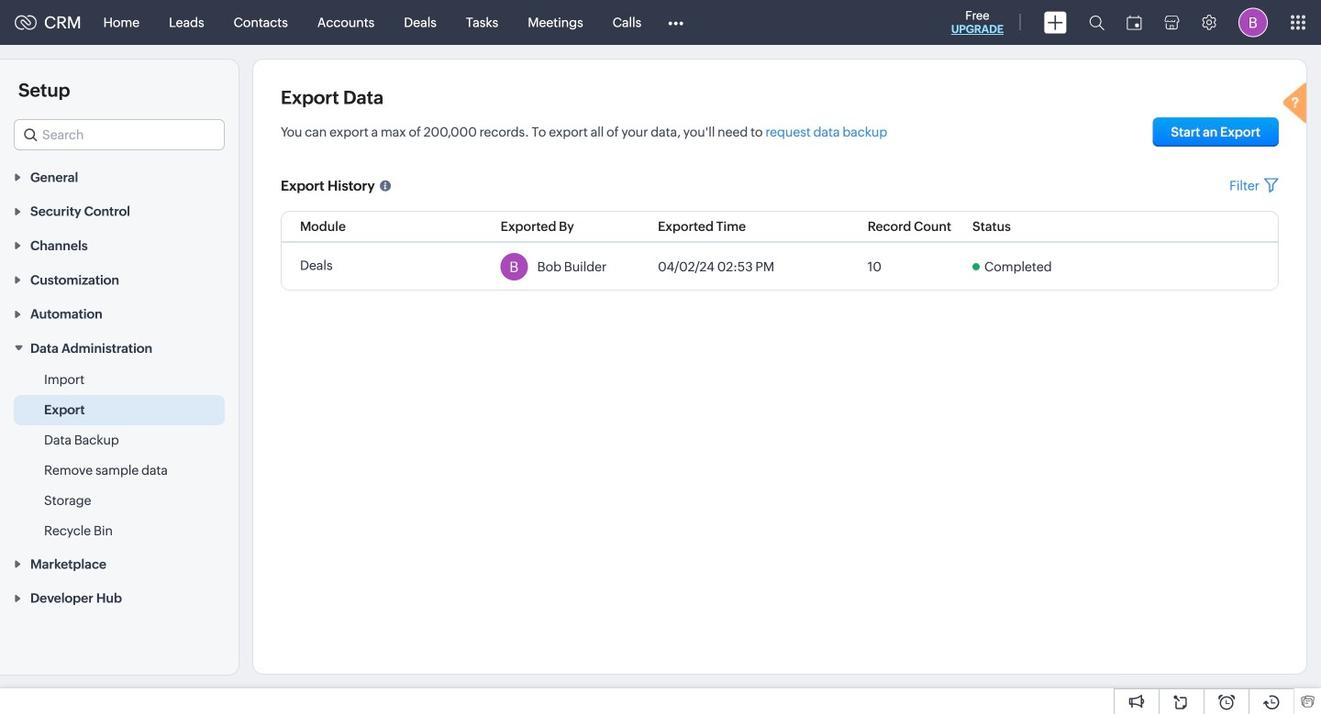 Task type: locate. For each thing, give the bounding box(es) containing it.
Search text field
[[15, 120, 224, 150]]

region
[[0, 365, 239, 547]]

logo image
[[15, 15, 37, 30]]

create menu element
[[1033, 0, 1078, 45]]

None field
[[14, 119, 225, 151]]

profile element
[[1228, 0, 1279, 45]]

Other Modules field
[[656, 8, 696, 37]]

search element
[[1078, 0, 1116, 45]]

help image
[[1279, 80, 1316, 130]]

search image
[[1089, 15, 1105, 30]]



Task type: describe. For each thing, give the bounding box(es) containing it.
create menu image
[[1044, 11, 1067, 33]]

calendar image
[[1127, 15, 1143, 30]]

user image image
[[501, 253, 528, 281]]

profile image
[[1239, 8, 1268, 37]]



Task type: vqa. For each thing, say whether or not it's contained in the screenshot.
"Other Modules" 'Field'
yes



